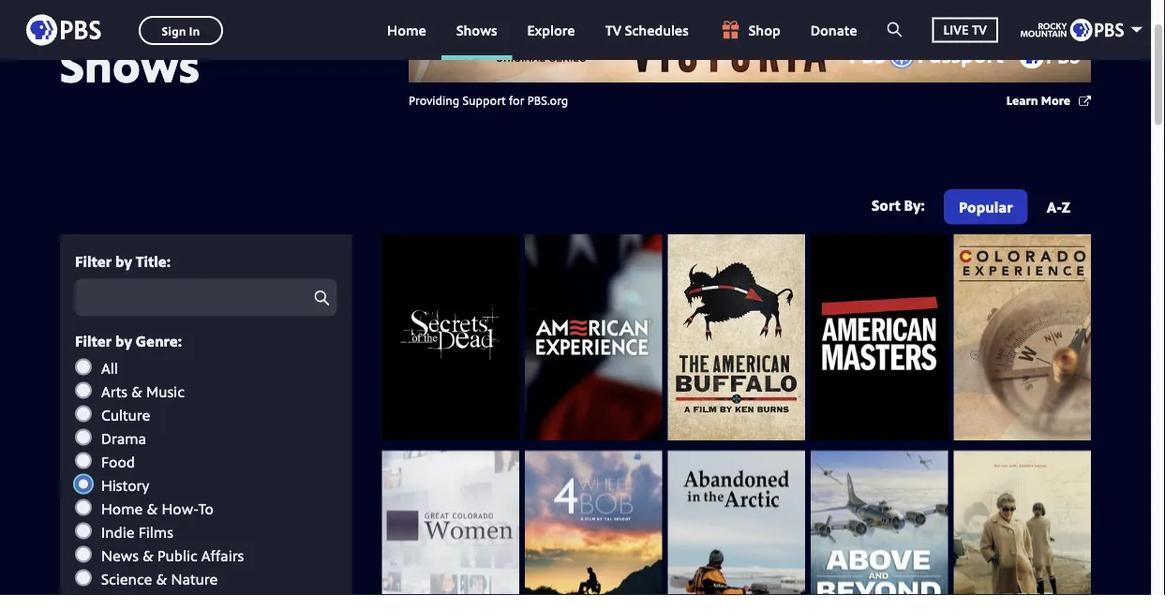 Task type: describe. For each thing, give the bounding box(es) containing it.
4 wheel bob image
[[525, 451, 662, 595]]

news
[[101, 545, 139, 565]]

the american buffalo image
[[668, 234, 805, 440]]

a-z
[[1047, 196, 1070, 217]]

great colorado women image
[[382, 451, 519, 595]]

pbs image
[[26, 9, 101, 51]]

abandoned in the arctic image
[[668, 451, 805, 595]]

donate
[[810, 20, 857, 39]]

american experience image
[[525, 234, 662, 440]]

shop
[[749, 20, 780, 39]]

explore
[[527, 20, 575, 39]]

learn more link
[[1006, 91, 1091, 110]]

1 horizontal spatial tv
[[972, 21, 987, 39]]

after auschwitz image
[[954, 451, 1091, 595]]

learn more
[[1006, 91, 1070, 108]]

search image
[[887, 21, 902, 38]]

live tv link
[[917, 0, 1013, 60]]

sort by:
[[872, 195, 925, 215]]

by:
[[904, 195, 925, 215]]

& down public
[[156, 569, 167, 589]]

title:
[[136, 251, 171, 271]]

science
[[101, 569, 152, 589]]

donate link
[[795, 0, 872, 60]]

Filter by Title: text field
[[75, 279, 337, 316]]

home inside filter by genre: all arts & music culture drama food history home & how-to indie films news & public affairs science & nature
[[101, 498, 143, 518]]

sort by: element
[[940, 189, 1085, 229]]

arts
[[101, 381, 127, 401]]

filter for filter by title:
[[75, 251, 112, 271]]

a-
[[1047, 196, 1062, 217]]

schedules
[[625, 20, 689, 39]]

filter by genre: all arts & music culture drama food history home & how-to indie films news & public affairs science & nature
[[75, 331, 244, 589]]

all
[[101, 358, 118, 378]]

filter by genre: element
[[75, 358, 337, 589]]

colorado experience image
[[954, 234, 1091, 440]]

& up films
[[147, 498, 158, 518]]

to
[[198, 498, 213, 518]]

history
[[101, 475, 149, 495]]

american masters image
[[811, 234, 948, 440]]

live
[[943, 21, 969, 39]]

home link
[[372, 0, 441, 60]]

0 horizontal spatial shows
[[60, 32, 200, 96]]

above and beyond image
[[811, 451, 948, 595]]

shop link
[[704, 0, 795, 60]]

indie
[[101, 522, 135, 542]]

advertisement region
[[409, 0, 1091, 82]]



Task type: locate. For each thing, give the bounding box(es) containing it.
music
[[146, 381, 184, 401]]

0 vertical spatial filter
[[75, 251, 112, 271]]

nature
[[171, 569, 218, 589]]

public
[[157, 545, 197, 565]]

culture
[[101, 405, 150, 425]]

filter
[[75, 251, 112, 271], [75, 331, 112, 351]]

by left title:
[[115, 251, 132, 271]]

tv left schedules
[[605, 20, 621, 39]]

0 vertical spatial by
[[115, 251, 132, 271]]

by for title:
[[115, 251, 132, 271]]

food
[[101, 451, 135, 472]]

shows link
[[441, 0, 512, 60]]

2 by from the top
[[115, 331, 132, 351]]

1 horizontal spatial shows
[[456, 20, 497, 39]]

affairs
[[201, 545, 244, 565]]

& down films
[[142, 545, 154, 565]]

drama
[[101, 428, 146, 448]]

how-
[[162, 498, 198, 518]]

1 vertical spatial home
[[101, 498, 143, 518]]

1 vertical spatial by
[[115, 331, 132, 351]]

learn
[[1006, 91, 1038, 108]]

by for genre:
[[115, 331, 132, 351]]

support
[[463, 91, 506, 108]]

1 by from the top
[[115, 251, 132, 271]]

&
[[131, 381, 142, 401], [147, 498, 158, 518], [142, 545, 154, 565], [156, 569, 167, 589]]

rmpbs image
[[1021, 19, 1124, 41]]

filter up all
[[75, 331, 112, 351]]

tv schedules
[[605, 20, 689, 39]]

0 vertical spatial home
[[387, 20, 426, 39]]

tv right the live
[[972, 21, 987, 39]]

by inside filter by genre: all arts & music culture drama food history home & how-to indie films news & public affairs science & nature
[[115, 331, 132, 351]]

secrets of the dead image
[[382, 234, 519, 440]]

by
[[115, 251, 132, 271], [115, 331, 132, 351]]

popular
[[959, 196, 1013, 217]]

2 filter from the top
[[75, 331, 112, 351]]

pbs.org
[[527, 91, 568, 108]]

more
[[1041, 91, 1070, 108]]

filter inside filter by genre: all arts & music culture drama food history home & how-to indie films news & public affairs science & nature
[[75, 331, 112, 351]]

1 filter from the top
[[75, 251, 112, 271]]

home
[[387, 20, 426, 39], [101, 498, 143, 518]]

sort
[[872, 195, 900, 215]]

films
[[138, 522, 173, 542]]

by up all
[[115, 331, 132, 351]]

home down history
[[101, 498, 143, 518]]

home left the shows link
[[387, 20, 426, 39]]

explore link
[[512, 0, 590, 60]]

1 horizontal spatial home
[[387, 20, 426, 39]]

0 horizontal spatial home
[[101, 498, 143, 518]]

providing
[[409, 91, 460, 108]]

tv schedules link
[[590, 0, 704, 60]]

genre:
[[136, 331, 182, 351]]

for
[[509, 91, 524, 108]]

filter for filter by genre: all arts & music culture drama food history home & how-to indie films news & public affairs science & nature
[[75, 331, 112, 351]]

providing support for pbs.org
[[409, 91, 568, 108]]

shows
[[456, 20, 497, 39], [60, 32, 200, 96]]

1 vertical spatial filter
[[75, 331, 112, 351]]

z
[[1062, 196, 1070, 217]]

tv
[[605, 20, 621, 39], [972, 21, 987, 39]]

live tv
[[943, 21, 987, 39]]

0 horizontal spatial tv
[[605, 20, 621, 39]]

& right arts
[[131, 381, 142, 401]]

filter left title:
[[75, 251, 112, 271]]

filter by title:
[[75, 251, 171, 271]]



Task type: vqa. For each thing, say whether or not it's contained in the screenshot.
1st of from the left
no



